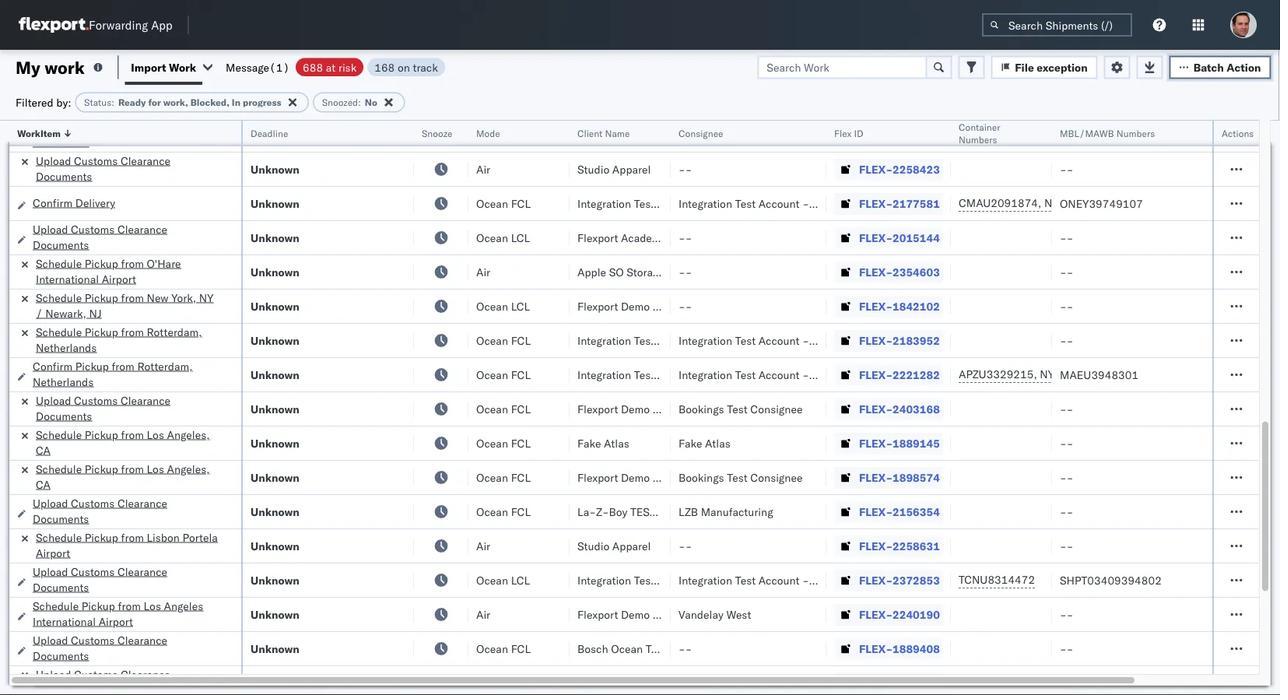 Task type: locate. For each thing, give the bounding box(es) containing it.
5 fcl from the top
[[511, 436, 531, 450]]

flex- up 'flex-2258631'
[[860, 505, 893, 519]]

1 ocean lcl from the top
[[477, 231, 530, 245]]

from down "confirm pickup from rotterdam, netherlands" button in the left of the page
[[121, 428, 144, 442]]

upload customs clearance documents button for flexport academy
[[33, 222, 224, 254]]

from down schedule pickup from rotterdam, netherlands
[[112, 359, 135, 373]]

13 flex- from the top
[[860, 539, 893, 553]]

1 demo from the top
[[621, 299, 650, 313]]

schedule pickup from los angeles international airport link
[[33, 598, 224, 630]]

deadline
[[251, 127, 288, 139]]

snooze
[[422, 127, 453, 139]]

8 ocean fcl from the top
[[477, 642, 531, 656]]

airport inside schedule pickup from o'hare international airport
[[102, 272, 136, 286]]

1 vertical spatial schedule pickup from los angeles, ca link
[[36, 461, 221, 493]]

3 resize handle column header from the left
[[450, 121, 469, 695]]

integration test account - karl lagerfeld
[[679, 197, 882, 210], [679, 334, 882, 347], [679, 368, 882, 382]]

flex- right flex
[[860, 128, 893, 142]]

schedule pickup from rotterdam, netherlands
[[36, 325, 202, 354]]

14 unknown from the top
[[251, 574, 300, 587]]

1 studio from the top
[[578, 162, 610, 176]]

flex- down flex-2240190
[[860, 642, 893, 656]]

0 vertical spatial schedule pickup from los angeles, ca link
[[36, 427, 221, 458]]

test for flex-1898574
[[727, 471, 748, 484]]

1 horizontal spatial :
[[358, 97, 361, 108]]

integration for flex-2221282
[[679, 368, 733, 382]]

0 horizontal spatial on
[[711, 574, 727, 587]]

4 demo from the top
[[621, 608, 650, 621]]

lcl for flexport demo shipper
[[511, 299, 530, 313]]

shipper
[[653, 299, 691, 313], [653, 608, 691, 621]]

ocean for flex-2015144
[[477, 231, 508, 245]]

cmau2091874, nyku9743990, tcnu3055126
[[959, 196, 1204, 210]]

6 resize handle column header from the left
[[808, 121, 827, 695]]

ocean fcl for flex-1889408
[[477, 642, 531, 656]]

bookings test consignee for flex-1898574
[[679, 471, 803, 484]]

studio down la-
[[578, 539, 610, 553]]

1 vertical spatial los
[[147, 462, 164, 476]]

2156354
[[893, 505, 941, 519]]

pickup for flex-2258631
[[85, 531, 118, 544]]

2 angeles, from the top
[[167, 462, 210, 476]]

15 unknown from the top
[[251, 608, 300, 621]]

2 air from the top
[[477, 162, 491, 176]]

1 vertical spatial flexport demo consignee
[[578, 471, 705, 484]]

1842102
[[893, 299, 941, 313]]

flex- up flex-2221282
[[860, 334, 893, 347]]

1 apparel from the top
[[613, 162, 651, 176]]

upload customs clearance documents button up schedule pickup from los angeles international airport link
[[33, 564, 224, 597]]

1 vertical spatial tcnu3055126
[[1123, 368, 1200, 381]]

lagerfeld down flex-2258423
[[835, 197, 882, 210]]

karl left flex-2177581
[[813, 197, 833, 210]]

3 flex- from the top
[[860, 197, 893, 210]]

4 flex- from the top
[[860, 231, 893, 245]]

los left angeles
[[144, 599, 161, 613]]

demo for flex-2403168
[[621, 402, 650, 416]]

1 vertical spatial studio
[[578, 539, 610, 553]]

1 horizontal spatial ag
[[832, 574, 847, 587]]

from left the lisbon
[[121, 531, 144, 544]]

2 flexport demo consignee from the top
[[578, 471, 705, 484]]

karl for flex-2177581
[[813, 197, 833, 210]]

from down schedule pickup from new york, ny / newark, nj link
[[121, 325, 144, 339]]

0 horizontal spatial fake atlas
[[578, 436, 630, 450]]

storage
[[627, 265, 665, 279]]

fake atlas up z-
[[578, 436, 630, 450]]

3 upload customs clearance documents button from the top
[[33, 496, 224, 528]]

0 vertical spatial confirm
[[33, 196, 72, 209]]

resize handle column header for mbl/mawb numbers
[[1229, 121, 1247, 695]]

schedule for fake atlas
[[36, 428, 82, 442]]

fake up la-
[[578, 436, 601, 450]]

3 air from the top
[[477, 265, 491, 279]]

from inside schedule pickup from rotterdam, netherlands
[[121, 325, 144, 339]]

1 vertical spatial bookings test consignee
[[679, 471, 803, 484]]

1 vertical spatial lcl
[[511, 299, 530, 313]]

flex-2354603 button
[[835, 261, 944, 283], [835, 261, 944, 283]]

8 fcl from the top
[[511, 642, 531, 656]]

schedule pickup from new york, ny / newark, nj link
[[36, 290, 221, 321]]

2 vertical spatial integration test account - karl lagerfeld
[[679, 368, 882, 382]]

3 integration test account - karl lagerfeld from the top
[[679, 368, 882, 382]]

atlas
[[604, 436, 630, 450], [706, 436, 731, 450]]

filtered by:
[[16, 95, 71, 109]]

1 fake atlas from the left
[[578, 436, 630, 450]]

upload customs clearance documents button down ready
[[33, 119, 224, 151]]

flex-1842102 button
[[835, 296, 944, 317], [835, 296, 944, 317]]

1 vertical spatial angeles,
[[167, 462, 210, 476]]

0 vertical spatial bookings
[[679, 402, 725, 416]]

0 vertical spatial lagerfeld
[[835, 197, 882, 210]]

1 flexport from the top
[[578, 231, 619, 245]]

international inside schedule pickup from o'hare international airport
[[36, 272, 99, 286]]

0 vertical spatial integration test account - karl lagerfeld
[[679, 197, 882, 210]]

netherlands inside confirm pickup from rotterdam, netherlands
[[33, 375, 94, 389]]

5 flexport from the top
[[578, 608, 619, 621]]

2 bookings test consignee from the top
[[679, 471, 803, 484]]

1 fake from the left
[[578, 436, 601, 450]]

confirm pickup from rotterdam, netherlands button
[[33, 359, 224, 391]]

fake up the lzb at the bottom of the page
[[679, 436, 703, 450]]

1 vertical spatial schedule pickup from los angeles, ca
[[36, 462, 210, 491]]

resize handle column header for flex id
[[933, 121, 952, 695]]

flex- down flex-2354603
[[860, 299, 893, 313]]

3 ocean fcl from the top
[[477, 368, 531, 382]]

los up the lisbon
[[147, 462, 164, 476]]

blocked,
[[191, 97, 230, 108]]

2 upload customs clearance documents button from the top
[[33, 222, 224, 254]]

fake
[[578, 436, 601, 450], [679, 436, 703, 450]]

pickup inside schedule pickup from new york, ny / newark, nj
[[85, 291, 118, 304]]

atlas up boy
[[604, 436, 630, 450]]

1 horizontal spatial on
[[813, 574, 829, 587]]

0 vertical spatial karl
[[813, 197, 833, 210]]

1 vertical spatial rotterdam,
[[137, 359, 193, 373]]

from for flex-2183952
[[121, 325, 144, 339]]

2 demo from the top
[[621, 402, 650, 416]]

0 horizontal spatial ag
[[730, 574, 745, 587]]

account for flex-2221282
[[759, 368, 800, 382]]

resize handle column header
[[223, 121, 241, 695], [396, 121, 414, 695], [450, 121, 469, 695], [551, 121, 570, 695], [653, 121, 671, 695], [808, 121, 827, 695], [933, 121, 952, 695], [1034, 121, 1053, 695], [1229, 121, 1247, 695], [1241, 121, 1260, 695]]

0 horizontal spatial numbers
[[959, 134, 998, 145]]

flex- up flex-1842102
[[860, 265, 893, 279]]

6 fcl from the top
[[511, 471, 531, 484]]

2 vertical spatial karl
[[813, 368, 833, 382]]

studio apparel down name
[[578, 162, 651, 176]]

track
[[413, 60, 438, 74]]

4 upload customs clearance documents button from the top
[[33, 564, 224, 597]]

karl left flex-2221282
[[813, 368, 833, 382]]

1 vertical spatial confirm
[[33, 359, 72, 373]]

1 confirm from the top
[[33, 196, 72, 209]]

1 unknown from the top
[[251, 128, 300, 142]]

account
[[659, 505, 711, 519]]

/
[[36, 306, 43, 320]]

numbers for mbl/mawb numbers
[[1117, 127, 1156, 139]]

ocean fcl for flex-2156354
[[477, 505, 531, 519]]

bookings for flex-2403168
[[679, 402, 725, 416]]

netherlands inside schedule pickup from rotterdam, netherlands
[[36, 341, 97, 354]]

flex-2403168 button
[[835, 398, 944, 420], [835, 398, 944, 420]]

1 vertical spatial airport
[[36, 546, 70, 560]]

schedule inside schedule pickup from rotterdam, netherlands
[[36, 325, 82, 339]]

5 unknown from the top
[[251, 265, 300, 279]]

from up schedule pickup from lisbon portela airport
[[121, 462, 144, 476]]

7 flex- from the top
[[860, 334, 893, 347]]

studio
[[578, 162, 610, 176], [578, 539, 610, 553]]

2 vertical spatial airport
[[99, 615, 133, 628]]

fcl for flex-2403168
[[511, 402, 531, 416]]

1 vertical spatial studio apparel
[[578, 539, 651, 553]]

2 ca from the top
[[36, 478, 51, 491]]

west
[[727, 608, 752, 621]]

apzu3329215, nyku9743990, tcnu3055126
[[959, 368, 1200, 381]]

pickup inside schedule pickup from rotterdam, netherlands
[[85, 325, 118, 339]]

2 karl from the top
[[813, 334, 833, 347]]

flex- for 2258423
[[860, 162, 893, 176]]

2 lagerfeld from the top
[[835, 334, 882, 347]]

york,
[[171, 291, 196, 304]]

apparel down name
[[613, 162, 651, 176]]

studio apparel
[[578, 162, 651, 176], [578, 539, 651, 553]]

ocean
[[477, 197, 508, 210], [477, 231, 508, 245], [477, 299, 508, 313], [477, 334, 508, 347], [477, 368, 508, 382], [477, 402, 508, 416], [477, 436, 508, 450], [477, 471, 508, 484], [477, 505, 508, 519], [477, 574, 508, 587], [477, 642, 508, 656], [611, 642, 643, 656]]

flex-1842102
[[860, 299, 941, 313]]

air for upload customs clearance documents
[[477, 162, 491, 176]]

5 flex- from the top
[[860, 265, 893, 279]]

test for flex-2403168
[[727, 402, 748, 416]]

4 fcl from the top
[[511, 402, 531, 416]]

1 lagerfeld from the top
[[835, 197, 882, 210]]

integration test account - karl lagerfeld for flex-2183952
[[679, 334, 882, 347]]

airport inside schedule pickup from los angeles international airport
[[99, 615, 133, 628]]

flex-2269211
[[860, 128, 941, 142]]

resize handle column header for client name
[[653, 121, 671, 695]]

1 vertical spatial nyku9743990,
[[1041, 368, 1121, 381]]

1 vertical spatial ca
[[36, 478, 51, 491]]

15 flex- from the top
[[860, 608, 893, 621]]

13 unknown from the top
[[251, 539, 300, 553]]

1 vertical spatial netherlands
[[33, 375, 94, 389]]

lcl
[[511, 231, 530, 245], [511, 299, 530, 313], [511, 574, 530, 587]]

9 flex- from the top
[[860, 402, 893, 416]]

2 ocean lcl from the top
[[477, 299, 530, 313]]

0 vertical spatial studio
[[578, 162, 610, 176]]

from for flex-1842102
[[121, 291, 144, 304]]

action
[[1228, 60, 1262, 74]]

2 integration test account - on ag from the left
[[679, 574, 847, 587]]

0 vertical spatial ocean lcl
[[477, 231, 530, 245]]

flex-1889145
[[860, 436, 941, 450]]

file
[[1016, 60, 1035, 74]]

international
[[36, 272, 99, 286], [33, 615, 96, 628]]

rotterdam, down schedule pickup from rotterdam, netherlands link
[[137, 359, 193, 373]]

flex- down 'flex-2258631'
[[860, 574, 893, 587]]

rotterdam, down york,
[[147, 325, 202, 339]]

bosch ocean test
[[578, 642, 667, 656]]

flex-2221282 button
[[835, 364, 944, 386], [835, 364, 944, 386]]

unknown for flex-1889408
[[251, 642, 300, 656]]

3 karl from the top
[[813, 368, 833, 382]]

shipper down (do
[[653, 299, 691, 313]]

flex- down flex-2403168
[[860, 436, 893, 450]]

status
[[84, 97, 112, 108]]

0 vertical spatial bookings test consignee
[[679, 402, 803, 416]]

0 vertical spatial schedule pickup from los angeles, ca
[[36, 428, 210, 457]]

unknown for flex-1898574
[[251, 471, 300, 484]]

pickup
[[85, 257, 118, 270], [85, 291, 118, 304], [85, 325, 118, 339], [75, 359, 109, 373], [85, 428, 118, 442], [85, 462, 118, 476], [85, 531, 118, 544], [82, 599, 115, 613]]

0 horizontal spatial fake
[[578, 436, 601, 450]]

confirm inside confirm pickup from rotterdam, netherlands
[[33, 359, 72, 373]]

unknown for flex-2258631
[[251, 539, 300, 553]]

7 fcl from the top
[[511, 505, 531, 519]]

numbers right the mbl/mawb
[[1117, 127, 1156, 139]]

0 horizontal spatial atlas
[[604, 436, 630, 450]]

flexport demo shipper for --
[[578, 299, 691, 313]]

from for flex-2354603
[[121, 257, 144, 270]]

schedule pickup from los angeles, ca link up schedule pickup from lisbon portela airport
[[36, 461, 221, 493]]

fcl for flex-1898574
[[511, 471, 531, 484]]

2177581
[[893, 197, 941, 210]]

from for flex-2258631
[[121, 531, 144, 544]]

3 demo from the top
[[621, 471, 650, 484]]

: for status
[[112, 97, 114, 108]]

2 fake from the left
[[679, 436, 703, 450]]

upload customs clearance documents button up schedule pickup from lisbon portela airport
[[33, 496, 224, 528]]

0 vertical spatial rotterdam,
[[147, 325, 202, 339]]

1 lcl from the top
[[511, 231, 530, 245]]

flexport demo shipper up "bosch ocean test"
[[578, 608, 691, 621]]

1 flexport demo shipper from the top
[[578, 299, 691, 313]]

1 vertical spatial ocean lcl
[[477, 299, 530, 313]]

upload customs clearance documents button
[[33, 119, 224, 151], [33, 222, 224, 254], [33, 496, 224, 528], [33, 564, 224, 597], [33, 633, 224, 665]]

pickup for flex-2183952
[[85, 325, 118, 339]]

upload customs clearance documents button up schedule pickup from o'hare international airport link
[[33, 222, 224, 254]]

la-
[[578, 505, 596, 519]]

bookings test consignee for flex-2403168
[[679, 402, 803, 416]]

16 flex- from the top
[[860, 642, 893, 656]]

2269211
[[893, 128, 941, 142]]

mode button
[[469, 124, 554, 139]]

0 vertical spatial shipper
[[653, 299, 691, 313]]

3 fcl from the top
[[511, 368, 531, 382]]

from inside confirm pickup from rotterdam, netherlands
[[112, 359, 135, 373]]

integration test account - on ag up west
[[679, 574, 847, 587]]

: for snoozed
[[358, 97, 361, 108]]

ca for fake atlas
[[36, 443, 51, 457]]

1 horizontal spatial fake atlas
[[679, 436, 731, 450]]

name
[[605, 127, 630, 139]]

unknown for flex-2221282
[[251, 368, 300, 382]]

0 vertical spatial flexport demo consignee
[[578, 402, 705, 416]]

test for flex-2221282
[[736, 368, 756, 382]]

flex- up flex-1889145
[[860, 402, 893, 416]]

from for flex-1889145
[[121, 428, 144, 442]]

1 horizontal spatial fake
[[679, 436, 703, 450]]

account for flex-2183952
[[759, 334, 800, 347]]

demo for flex-2240190
[[621, 608, 650, 621]]

0 vertical spatial ca
[[36, 443, 51, 457]]

0 vertical spatial international
[[36, 272, 99, 286]]

apparel down test
[[613, 539, 651, 553]]

flex- for 1898574
[[860, 471, 893, 484]]

flexport
[[578, 231, 619, 245], [578, 299, 619, 313], [578, 402, 619, 416], [578, 471, 619, 484], [578, 608, 619, 621]]

fcl for flex-2221282
[[511, 368, 531, 382]]

upload customs clearance documents button for integration test account - on ag
[[33, 564, 224, 597]]

schedule inside schedule pickup from lisbon portela airport
[[36, 531, 82, 544]]

1 studio apparel from the top
[[578, 162, 651, 176]]

flex-1889408 button
[[835, 638, 944, 660], [835, 638, 944, 660]]

from inside schedule pickup from o'hare international airport
[[121, 257, 144, 270]]

1 vertical spatial karl
[[813, 334, 833, 347]]

2 vertical spatial los
[[144, 599, 161, 613]]

--
[[679, 128, 693, 142], [679, 162, 693, 176], [1061, 162, 1074, 176], [679, 231, 693, 245], [1061, 231, 1074, 245], [679, 265, 693, 279], [1061, 265, 1074, 279], [679, 299, 693, 313], [1061, 299, 1074, 313], [1061, 334, 1074, 347], [1061, 402, 1074, 416], [1061, 436, 1074, 450], [1061, 471, 1074, 484], [1061, 505, 1074, 519], [679, 539, 693, 553], [1061, 539, 1074, 553], [1061, 608, 1074, 621], [679, 642, 693, 656], [1061, 642, 1074, 656]]

flex- up flex-2015144
[[860, 197, 893, 210]]

2 confirm from the top
[[33, 359, 72, 373]]

2 flexport demo shipper from the top
[[578, 608, 691, 621]]

actions
[[1223, 127, 1255, 139]]

shipper for vandelay
[[653, 608, 691, 621]]

for
[[148, 97, 161, 108]]

lisbon
[[147, 531, 180, 544]]

ag left 'flex-2372853'
[[832, 574, 847, 587]]

1889145
[[893, 436, 941, 450]]

1 horizontal spatial atlas
[[706, 436, 731, 450]]

lagerfeld down flex-1842102
[[835, 334, 882, 347]]

2 atlas from the left
[[706, 436, 731, 450]]

schedule for flexport demo shipper
[[36, 291, 82, 304]]

upload customs clearance documents button for bosch ocean test
[[33, 633, 224, 665]]

flex- down 'flex-2372853'
[[860, 608, 893, 621]]

ocean for flex-1898574
[[477, 471, 508, 484]]

airport for schedule pickup from o'hare international airport
[[102, 272, 136, 286]]

message
[[226, 60, 269, 74]]

2354603
[[893, 265, 941, 279]]

2 unknown from the top
[[251, 162, 300, 176]]

from left "o'hare" on the left top
[[121, 257, 144, 270]]

upload customs clearance documents button down schedule pickup from los angeles international airport button
[[33, 633, 224, 665]]

6 unknown from the top
[[251, 299, 300, 313]]

rotterdam, inside schedule pickup from rotterdam, netherlands
[[147, 325, 202, 339]]

rotterdam, inside confirm pickup from rotterdam, netherlands
[[137, 359, 193, 373]]

2 vertical spatial lcl
[[511, 574, 530, 587]]

studio apparel down boy
[[578, 539, 651, 553]]

1 vertical spatial integration test account - karl lagerfeld
[[679, 334, 882, 347]]

1 vertical spatial flexport demo shipper
[[578, 608, 691, 621]]

3 unknown from the top
[[251, 197, 300, 210]]

academy
[[621, 231, 667, 245]]

los for flexport demo consignee
[[147, 462, 164, 476]]

demo for flex-1842102
[[621, 299, 650, 313]]

schedule pickup from los angeles, ca up schedule pickup from lisbon portela airport
[[36, 462, 210, 491]]

integration test account - on ag up "vandelay"
[[578, 574, 745, 587]]

flex- down flex-1889145
[[860, 471, 893, 484]]

consignee inside button
[[679, 127, 724, 139]]

10 resize handle column header from the left
[[1241, 121, 1260, 695]]

3 lagerfeld from the top
[[835, 368, 882, 382]]

shipper up "bosch ocean test"
[[653, 608, 691, 621]]

10 flex- from the top
[[860, 436, 893, 450]]

0 vertical spatial tcnu3055126
[[1128, 196, 1204, 210]]

atlas up lzb manufacturing
[[706, 436, 731, 450]]

9 resize handle column header from the left
[[1229, 121, 1247, 695]]

integration for flex-2183952
[[679, 334, 733, 347]]

netherlands for schedule
[[36, 341, 97, 354]]

flex-2183952 button
[[835, 330, 944, 352], [835, 330, 944, 352]]

integration for flex-2177581
[[679, 197, 733, 210]]

schedule pickup from los angeles, ca down "confirm pickup from rotterdam, netherlands" button in the left of the page
[[36, 428, 210, 457]]

0 vertical spatial los
[[147, 428, 164, 442]]

1 fcl from the top
[[511, 197, 531, 210]]

schedule pickup from los angeles, ca link for fake
[[36, 427, 221, 458]]

2 vertical spatial ocean lcl
[[477, 574, 530, 587]]

1 ca from the top
[[36, 443, 51, 457]]

flex- for 2221282
[[860, 368, 893, 382]]

1 vertical spatial shipper
[[653, 608, 691, 621]]

consignee button
[[671, 124, 811, 139]]

0 vertical spatial nyku9743990,
[[1045, 196, 1125, 210]]

file exception button
[[992, 56, 1098, 79], [992, 56, 1098, 79]]

studio down client
[[578, 162, 610, 176]]

ocean for flex-2221282
[[477, 368, 508, 382]]

0 vertical spatial flexport demo shipper
[[578, 299, 691, 313]]

2 flexport from the top
[[578, 299, 619, 313]]

ocean for flex-1842102
[[477, 299, 508, 313]]

5 upload customs clearance documents button from the top
[[33, 633, 224, 665]]

5 ocean fcl from the top
[[477, 436, 531, 450]]

2 lcl from the top
[[511, 299, 530, 313]]

1 flexport demo consignee from the top
[[578, 402, 705, 416]]

pickup for flex-1889145
[[85, 428, 118, 442]]

4 resize handle column header from the left
[[551, 121, 570, 695]]

airport inside schedule pickup from lisbon portela airport
[[36, 546, 70, 560]]

2 schedule pickup from los angeles, ca link from the top
[[36, 461, 221, 493]]

karl left flex-2183952 at right top
[[813, 334, 833, 347]]

1 : from the left
[[112, 97, 114, 108]]

fcl for flex-1889408
[[511, 642, 531, 656]]

2 schedule pickup from los angeles, ca from the top
[[36, 462, 210, 491]]

account
[[759, 197, 800, 210], [759, 334, 800, 347], [759, 368, 800, 382], [658, 574, 699, 587], [759, 574, 800, 587]]

from left angeles
[[118, 599, 141, 613]]

1 vertical spatial bookings
[[679, 471, 725, 484]]

confirm down the newark,
[[33, 359, 72, 373]]

0 vertical spatial studio apparel
[[578, 162, 651, 176]]

0 horizontal spatial :
[[112, 97, 114, 108]]

Search Work text field
[[758, 56, 928, 79]]

schedule inside schedule pickup from o'hare international airport
[[36, 257, 82, 270]]

flex-2177581 button
[[835, 193, 944, 215], [835, 193, 944, 215]]

flex- down "flex-2156354"
[[860, 539, 893, 553]]

ag up west
[[730, 574, 745, 587]]

client name button
[[570, 124, 656, 139]]

14 flex- from the top
[[860, 574, 893, 587]]

ocean lcl for flexport academy
[[477, 231, 530, 245]]

forwarding app link
[[19, 17, 173, 33]]

los down "confirm pickup from rotterdam, netherlands" button in the left of the page
[[147, 428, 164, 442]]

5 resize handle column header from the left
[[653, 121, 671, 695]]

forwarding app
[[89, 18, 173, 32]]

7 resize handle column header from the left
[[933, 121, 952, 695]]

flex- for 2183952
[[860, 334, 893, 347]]

3 ocean lcl from the top
[[477, 574, 530, 587]]

1 schedule pickup from los angeles, ca from the top
[[36, 428, 210, 457]]

from left new
[[121, 291, 144, 304]]

work
[[169, 60, 196, 74]]

netherlands
[[36, 341, 97, 354], [33, 375, 94, 389]]

from inside schedule pickup from new york, ny / newark, nj
[[121, 291, 144, 304]]

0 vertical spatial angeles,
[[167, 428, 210, 442]]

lagerfeld for flex-2221282
[[835, 368, 882, 382]]

manufacturing
[[701, 505, 774, 519]]

schedule pickup from los angeles international airport
[[33, 599, 203, 628]]

0 vertical spatial netherlands
[[36, 341, 97, 354]]

4 unknown from the top
[[251, 231, 300, 245]]

angeles, for flexport
[[167, 462, 210, 476]]

: left no
[[358, 97, 361, 108]]

test for flex-2372853
[[736, 574, 756, 587]]

flexport. image
[[19, 17, 89, 33]]

8 unknown from the top
[[251, 368, 300, 382]]

0 vertical spatial apparel
[[613, 162, 651, 176]]

pickup inside schedule pickup from lisbon portela airport
[[85, 531, 118, 544]]

2 resize handle column header from the left
[[396, 121, 414, 695]]

2 apparel from the top
[[613, 539, 651, 553]]

my work
[[16, 56, 85, 78]]

1 bookings from the top
[[679, 402, 725, 416]]

1 horizontal spatial numbers
[[1117, 127, 1156, 139]]

flex- up flex-2403168
[[860, 368, 893, 382]]

numbers inside container numbers
[[959, 134, 998, 145]]

flex- down flex-2177581
[[860, 231, 893, 245]]

los inside schedule pickup from los angeles international airport
[[144, 599, 161, 613]]

schedule pickup from los angeles, ca link down "confirm pickup from rotterdam, netherlands" button in the left of the page
[[36, 427, 221, 458]]

0 vertical spatial airport
[[102, 272, 136, 286]]

1 vertical spatial apparel
[[613, 539, 651, 553]]

flex- for 2177581
[[860, 197, 893, 210]]

numbers for container numbers
[[959, 134, 998, 145]]

unknown for flex-2372853
[[251, 574, 300, 587]]

confirm pickup from rotterdam, netherlands link
[[33, 359, 224, 390]]

flexport demo shipper for vandelay west
[[578, 608, 691, 621]]

numbers down container
[[959, 134, 998, 145]]

6 ocean fcl from the top
[[477, 471, 531, 484]]

lagerfeld down flex-2183952 at right top
[[835, 368, 882, 382]]

2 vertical spatial lagerfeld
[[835, 368, 882, 382]]

5 air from the top
[[477, 608, 491, 621]]

2 flex- from the top
[[860, 162, 893, 176]]

delivery
[[75, 196, 115, 209]]

fake atlas up the lzb at the bottom of the page
[[679, 436, 731, 450]]

: left ready
[[112, 97, 114, 108]]

2258631
[[893, 539, 941, 553]]

flexport demo shipper down storage
[[578, 299, 691, 313]]

1 shipper from the top
[[653, 299, 691, 313]]

0 vertical spatial lcl
[[511, 231, 530, 245]]

1 resize handle column header from the left
[[223, 121, 241, 695]]

newark,
[[45, 306, 86, 320]]

flex- for 2269211
[[860, 128, 893, 142]]

3 lcl from the top
[[511, 574, 530, 587]]

snoozed : no
[[322, 97, 378, 108]]

apparel for flex-2258631
[[613, 539, 651, 553]]

flex-2240190 button
[[835, 604, 944, 626], [835, 604, 944, 626]]

confirm left delivery
[[33, 196, 72, 209]]

2 shipper from the top
[[653, 608, 691, 621]]

1 vertical spatial international
[[33, 615, 96, 628]]

test
[[736, 197, 756, 210], [736, 334, 756, 347], [736, 368, 756, 382], [727, 402, 748, 416], [727, 471, 748, 484], [634, 574, 655, 587], [736, 574, 756, 587], [646, 642, 667, 656]]

2 ocean fcl from the top
[[477, 334, 531, 347]]

ocean lcl for integration test account - on ag
[[477, 574, 530, 587]]

flex- for 2403168
[[860, 402, 893, 416]]

schedule inside schedule pickup from new york, ny / newark, nj
[[36, 291, 82, 304]]

from inside schedule pickup from lisbon portela airport
[[121, 531, 144, 544]]

flex- down flex id button
[[860, 162, 893, 176]]

1 vertical spatial lagerfeld
[[835, 334, 882, 347]]

1 bookings test consignee from the top
[[679, 402, 803, 416]]

12 flex- from the top
[[860, 505, 893, 519]]

rotterdam, for confirm pickup from rotterdam, netherlands
[[137, 359, 193, 373]]

2403168
[[893, 402, 941, 416]]

progress
[[243, 97, 282, 108]]

ocean fcl for flex-1889145
[[477, 436, 531, 450]]

angeles,
[[167, 428, 210, 442], [167, 462, 210, 476]]

pickup inside schedule pickup from o'hare international airport
[[85, 257, 118, 270]]

flex id
[[835, 127, 864, 139]]



Task type: vqa. For each thing, say whether or not it's contained in the screenshot.


Task type: describe. For each thing, give the bounding box(es) containing it.
from inside schedule pickup from los angeles international airport
[[118, 599, 141, 613]]

apple
[[578, 265, 607, 279]]

1 on from the left
[[711, 574, 727, 587]]

test
[[631, 505, 656, 519]]

fcl for flex-2183952
[[511, 334, 531, 347]]

schedule pickup from los angeles, ca for flexport
[[36, 462, 210, 491]]

pickup for flex-1842102
[[85, 291, 118, 304]]

studio apparel for flex-2258631
[[578, 539, 651, 553]]

2372853
[[893, 574, 941, 587]]

flexport for flex-2403168
[[578, 402, 619, 416]]

shipper for -
[[653, 299, 691, 313]]

flex id button
[[827, 124, 936, 139]]

resize handle column header for consignee
[[808, 121, 827, 695]]

upload customs clearance documents button for la-z-boy test account
[[33, 496, 224, 528]]

netherlands for confirm
[[33, 375, 94, 389]]

in
[[232, 97, 241, 108]]

angeles
[[164, 599, 203, 613]]

lagerfeld for flex-2177581
[[835, 197, 882, 210]]

bookings for flex-1898574
[[679, 471, 725, 484]]

apparel for flex-2258423
[[613, 162, 651, 176]]

workitem button
[[9, 124, 226, 139]]

import work
[[131, 60, 196, 74]]

pickup for flex-2354603
[[85, 257, 118, 270]]

lzb
[[679, 505, 699, 519]]

studio for flex-2258631
[[578, 539, 610, 553]]

lagerfeld for flex-2183952
[[835, 334, 882, 347]]

ocean fcl for flex-1898574
[[477, 471, 531, 484]]

vandelay
[[679, 608, 724, 621]]

ocean fcl for flex-2403168
[[477, 402, 531, 416]]

unknown for flex-2183952
[[251, 334, 300, 347]]

1 atlas from the left
[[604, 436, 630, 450]]

(1)
[[269, 60, 290, 74]]

flex-2221282
[[860, 368, 941, 382]]

unknown for flex-1889145
[[251, 436, 300, 450]]

1 upload customs clearance documents button from the top
[[33, 119, 224, 151]]

flexport demo consignee for flex-2403168
[[578, 402, 705, 416]]

o'hare
[[147, 257, 181, 270]]

flex-2183952
[[860, 334, 941, 347]]

(do
[[668, 265, 690, 279]]

work
[[45, 56, 85, 78]]

studio for flex-2258423
[[578, 162, 610, 176]]

flex- for 1889145
[[860, 436, 893, 450]]

resize handle column header for workitem
[[223, 121, 241, 695]]

schedule pickup from los angeles international airport button
[[33, 598, 224, 631]]

tcnu3055126 for maeu3948301
[[1123, 368, 1200, 381]]

confirm delivery button
[[33, 195, 115, 212]]

mode
[[477, 127, 500, 139]]

flex-1889408
[[860, 642, 941, 656]]

ca for flexport demo consignee
[[36, 478, 51, 491]]

flexport academy
[[578, 231, 667, 245]]

flex-2403168
[[860, 402, 941, 416]]

risk
[[339, 60, 357, 74]]

deadline button
[[243, 124, 399, 139]]

unknown for flex-2015144
[[251, 231, 300, 245]]

batch action
[[1194, 60, 1262, 74]]

mbl/mawb numbers
[[1061, 127, 1156, 139]]

account for flex-2372853
[[759, 574, 800, 587]]

mbl/mawb
[[1061, 127, 1115, 139]]

my
[[16, 56, 40, 78]]

nyku9743990, for maeu3948301
[[1041, 368, 1121, 381]]

ocean for flex-2403168
[[477, 402, 508, 416]]

flex-2372853
[[860, 574, 941, 587]]

fcl for flex-2156354
[[511, 505, 531, 519]]

2015144
[[893, 231, 941, 245]]

ocean for flex-2156354
[[477, 505, 508, 519]]

flex-2354603
[[860, 265, 941, 279]]

test for flex-2177581
[[736, 197, 756, 210]]

resize handle column header for container numbers
[[1034, 121, 1053, 695]]

apple so storage (do not use)
[[578, 265, 745, 279]]

confirm for confirm delivery
[[33, 196, 72, 209]]

1 integration test account - on ag from the left
[[578, 574, 745, 587]]

rotterdam, for schedule pickup from rotterdam, netherlands
[[147, 325, 202, 339]]

container
[[959, 121, 1001, 133]]

filtered
[[16, 95, 53, 109]]

import work button
[[131, 60, 196, 74]]

unknown for flex-1842102
[[251, 299, 300, 313]]

schedule for studio apparel
[[36, 531, 82, 544]]

1 ag from the left
[[730, 574, 745, 587]]

2221282
[[893, 368, 941, 382]]

schedule inside schedule pickup from los angeles international airport
[[33, 599, 79, 613]]

unknown for flex-2258423
[[251, 162, 300, 176]]

Search Shipments (/) text field
[[983, 13, 1133, 37]]

container numbers button
[[952, 118, 1037, 146]]

workitem
[[17, 127, 61, 139]]

pickup inside schedule pickup from los angeles international airport
[[82, 599, 115, 613]]

snoozed
[[322, 97, 358, 108]]

demo for flex-1898574
[[621, 471, 650, 484]]

batch action button
[[1170, 56, 1272, 79]]

pickup inside confirm pickup from rotterdam, netherlands
[[75, 359, 109, 373]]

168
[[375, 60, 395, 74]]

schedule pickup from lisbon portela airport
[[36, 531, 218, 560]]

flex-1898574
[[860, 471, 941, 484]]

2 ag from the left
[[832, 574, 847, 587]]

flex- for 2354603
[[860, 265, 893, 279]]

flexport for flex-1842102
[[578, 299, 619, 313]]

schedule pickup from new york, ny / newark, nj
[[36, 291, 214, 320]]

work,
[[163, 97, 188, 108]]

unknown for flex-2240190
[[251, 608, 300, 621]]

client name
[[578, 127, 630, 139]]

schedule pickup from rotterdam, netherlands link
[[36, 324, 221, 355]]

angeles, for fake
[[167, 428, 210, 442]]

flex- for 2156354
[[860, 505, 893, 519]]

2258423
[[893, 162, 941, 176]]

batch
[[1194, 60, 1225, 74]]

2 fake atlas from the left
[[679, 436, 731, 450]]

flex- for 1842102
[[860, 299, 893, 313]]

client
[[578, 127, 603, 139]]

flex- for 2015144
[[860, 231, 893, 245]]

karl for flex-2183952
[[813, 334, 833, 347]]

oney39749107
[[1061, 197, 1144, 210]]

unknown for flex-2269211
[[251, 128, 300, 142]]

flexport demo consignee for flex-1898574
[[578, 471, 705, 484]]

ocean fcl for flex-2183952
[[477, 334, 531, 347]]

schedule for flexport demo consignee
[[36, 462, 82, 476]]

unknown for flex-2156354
[[251, 505, 300, 519]]

from for flex-1898574
[[121, 462, 144, 476]]

2183952
[[893, 334, 941, 347]]

schedule for apple so storage (do not use)
[[36, 257, 82, 270]]

flex-2177581
[[860, 197, 941, 210]]

pickup for flex-1898574
[[85, 462, 118, 476]]

nj
[[89, 306, 102, 320]]

integration test account - karl lagerfeld for flex-2177581
[[679, 197, 882, 210]]

2 on from the left
[[813, 574, 829, 587]]

schedule pickup from o'hare international airport
[[36, 257, 181, 286]]

lcl for integration test account - on ag
[[511, 574, 530, 587]]

message (1)
[[226, 60, 290, 74]]

lcl for flexport academy
[[511, 231, 530, 245]]

schedule pickup from los angeles, ca for fake
[[36, 428, 210, 457]]

studio apparel for flex-2258423
[[578, 162, 651, 176]]

1 air from the top
[[477, 128, 491, 142]]

2240190
[[893, 608, 941, 621]]

flex- for 1889408
[[860, 642, 893, 656]]

air for schedule pickup from lisbon portela airport
[[477, 539, 491, 553]]

168 on track
[[375, 60, 438, 74]]

status : ready for work, blocked, in progress
[[84, 97, 282, 108]]

ready
[[118, 97, 146, 108]]

airport for schedule pickup from lisbon portela airport
[[36, 546, 70, 560]]

shpt03409394802
[[1061, 574, 1162, 587]]

074817494223
[[1061, 128, 1142, 142]]

international inside schedule pickup from los angeles international airport
[[33, 615, 96, 628]]

la-z-boy test account
[[578, 505, 711, 519]]

flex-2258423
[[860, 162, 941, 176]]

confirm delivery
[[33, 196, 115, 209]]

nyku9743990, for oney39749107
[[1045, 196, 1125, 210]]

app
[[151, 18, 173, 32]]

cmau2091874,
[[959, 196, 1042, 210]]

operat
[[1255, 127, 1281, 139]]

fcl for flex-1889145
[[511, 436, 531, 450]]

flex-2258631
[[860, 539, 941, 553]]

no
[[365, 97, 378, 108]]

z-
[[596, 505, 609, 519]]

use)
[[718, 265, 745, 279]]

mbl/mawb numbers button
[[1053, 124, 1232, 139]]

boy
[[609, 505, 628, 519]]

exception
[[1037, 60, 1088, 74]]



